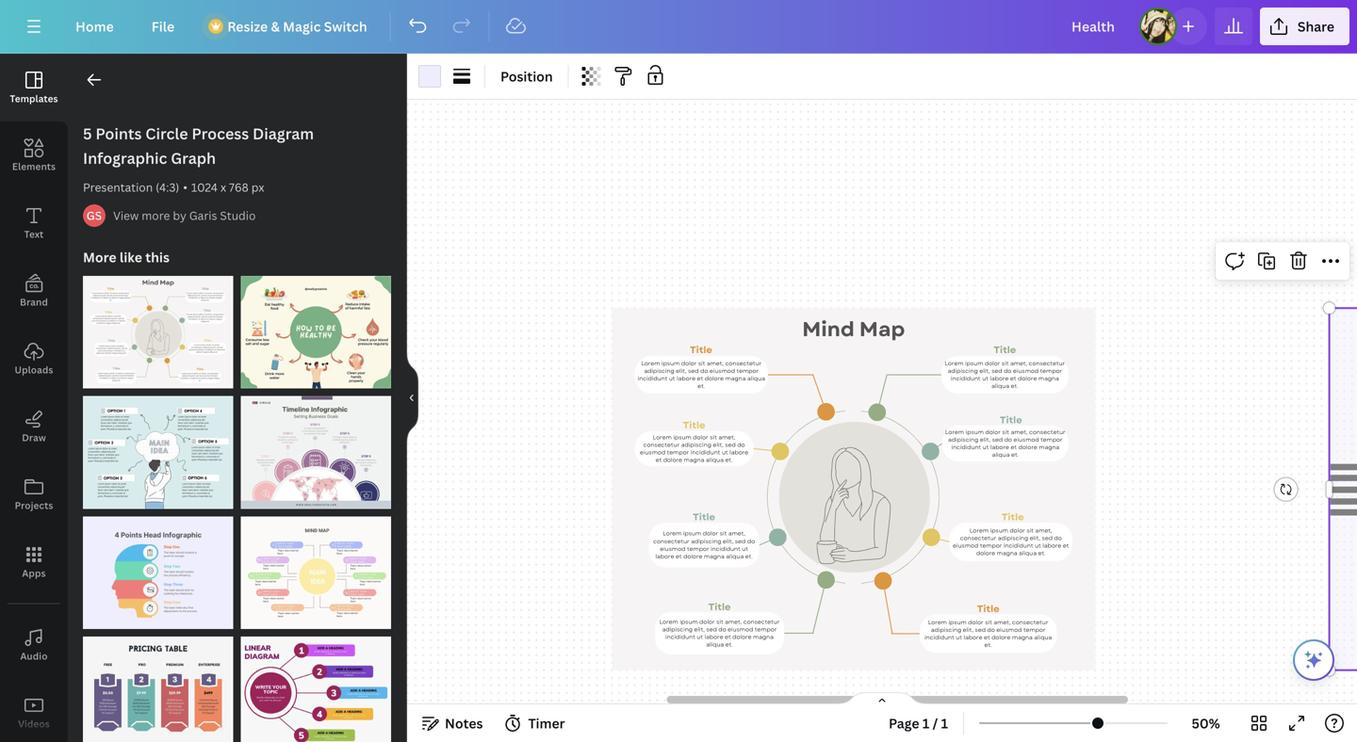 Task type: locate. For each thing, give the bounding box(es) containing it.
text button
[[0, 189, 68, 257]]

x
[[221, 180, 226, 195]]

1 right /
[[941, 715, 948, 733]]

file
[[152, 17, 175, 35]]

(4:3)
[[156, 180, 179, 195]]

4 points process head infographic graph image
[[83, 517, 233, 630]]

grey simple modern timeline infographic chart graph group
[[241, 385, 391, 509]]

templates button
[[0, 54, 68, 122]]

50% button
[[1176, 709, 1237, 739]]

notes button
[[415, 709, 491, 739]]

green brown playful illustration healthy lifestyle guide graph image
[[241, 276, 391, 389]]

infographic
[[83, 148, 167, 168]]

#eeedff image
[[419, 65, 441, 88]]

view
[[113, 208, 139, 223]]

by
[[173, 208, 186, 223]]

colorful calm corporate clean mind map group
[[83, 265, 233, 389]]

garis studio element
[[83, 205, 106, 227]]

elements button
[[0, 122, 68, 189]]

1 1 from the left
[[923, 715, 930, 733]]

elements
[[12, 160, 56, 173]]

768
[[229, 180, 249, 195]]

side panel tab list
[[0, 54, 68, 743]]

diagram
[[253, 123, 314, 144]]

show pages image
[[837, 692, 928, 707]]

4 points process head infographic graph group
[[83, 506, 233, 630]]

main menu bar
[[0, 0, 1358, 54]]

brand
[[20, 296, 48, 309]]

0 horizontal spatial 1
[[923, 715, 930, 733]]

position button
[[493, 61, 561, 91]]

like
[[120, 248, 142, 266]]

share
[[1298, 17, 1335, 35]]

blue creative mind map graph image
[[83, 397, 233, 509]]

home
[[75, 17, 114, 35]]

mind map
[[802, 315, 905, 344]]

garis studio image
[[83, 205, 106, 227]]

text
[[24, 228, 44, 241]]

uploads
[[15, 364, 53, 377]]

view more by garis studio button
[[113, 206, 256, 225]]

notes
[[445, 715, 483, 733]]

hide image
[[406, 353, 419, 444]]

file button
[[136, 8, 190, 45]]

studio
[[220, 208, 256, 223]]

title
[[690, 344, 713, 357], [994, 344, 1017, 357], [1000, 413, 1023, 427], [683, 419, 706, 433], [693, 511, 716, 524], [1002, 511, 1024, 524], [709, 601, 731, 614], [977, 602, 1000, 616]]

#eeedff image
[[419, 65, 441, 88]]

/
[[933, 715, 938, 733]]

purple & white pricing table comparison chart group
[[83, 626, 233, 743]]

1
[[923, 715, 930, 733], [941, 715, 948, 733]]

draw button
[[0, 393, 68, 461]]

magic
[[283, 17, 321, 35]]

apps
[[22, 568, 46, 580]]

1 horizontal spatial 1
[[941, 715, 948, 733]]

videos button
[[0, 680, 68, 743]]

apps button
[[0, 529, 68, 597]]

share button
[[1260, 8, 1350, 45]]

50%
[[1192, 715, 1220, 733]]

process
[[192, 123, 249, 144]]

uploads button
[[0, 325, 68, 393]]

videos
[[18, 718, 50, 731]]

resize & magic switch button
[[197, 8, 382, 45]]

projects
[[15, 500, 53, 512]]

1 left /
[[923, 715, 930, 733]]

more like this
[[83, 248, 170, 266]]

grey simple modern timeline infographic chart graph image
[[241, 397, 391, 509]]

mind
[[802, 315, 855, 344]]

more
[[83, 248, 117, 266]]

green brown playful illustration healthy lifestyle guide graph group
[[241, 265, 391, 389]]

more
[[142, 208, 170, 223]]

audio
[[20, 650, 48, 663]]



Task type: vqa. For each thing, say whether or not it's contained in the screenshot.
Color range Image
no



Task type: describe. For each thing, give the bounding box(es) containing it.
&
[[271, 17, 280, 35]]

1024
[[191, 180, 218, 195]]

draw
[[22, 432, 46, 444]]

circle
[[145, 123, 188, 144]]

page
[[889, 715, 920, 733]]

presentation (4:3)
[[83, 180, 179, 195]]

1024 x 768 px
[[191, 180, 264, 195]]

colorful minimalist linear steps circular diagram image
[[241, 637, 391, 743]]

page 1 / 1
[[889, 715, 948, 733]]

templates
[[10, 92, 58, 105]]

audio button
[[0, 612, 68, 680]]

px
[[251, 180, 264, 195]]

5 points circle process diagram infographic graph
[[83, 123, 314, 168]]

home link
[[60, 8, 129, 45]]

2 1 from the left
[[941, 715, 948, 733]]

professional multicolor concept map graphic image
[[241, 517, 391, 630]]

colorful minimalist linear steps circular diagram group
[[241, 626, 391, 743]]

professional multicolor concept map graphic group
[[241, 506, 391, 630]]

brand button
[[0, 257, 68, 325]]

presentation
[[83, 180, 153, 195]]

view more by garis studio
[[113, 208, 256, 223]]

resize
[[227, 17, 268, 35]]

garis
[[189, 208, 217, 223]]

timer button
[[498, 709, 573, 739]]

timer
[[528, 715, 565, 733]]

graph
[[171, 148, 216, 168]]

colorful calm corporate clean mind map image
[[83, 276, 233, 389]]

position
[[501, 67, 553, 85]]

purple & white pricing table comparison chart image
[[83, 637, 233, 743]]

switch
[[324, 17, 367, 35]]

Design title text field
[[1057, 8, 1132, 45]]

points
[[96, 123, 142, 144]]

blue creative mind map graph group
[[83, 385, 233, 509]]

resize & magic switch
[[227, 17, 367, 35]]

map
[[860, 315, 905, 344]]

canva assistant image
[[1303, 650, 1325, 672]]

5
[[83, 123, 92, 144]]

projects button
[[0, 461, 68, 529]]

this
[[145, 248, 170, 266]]



